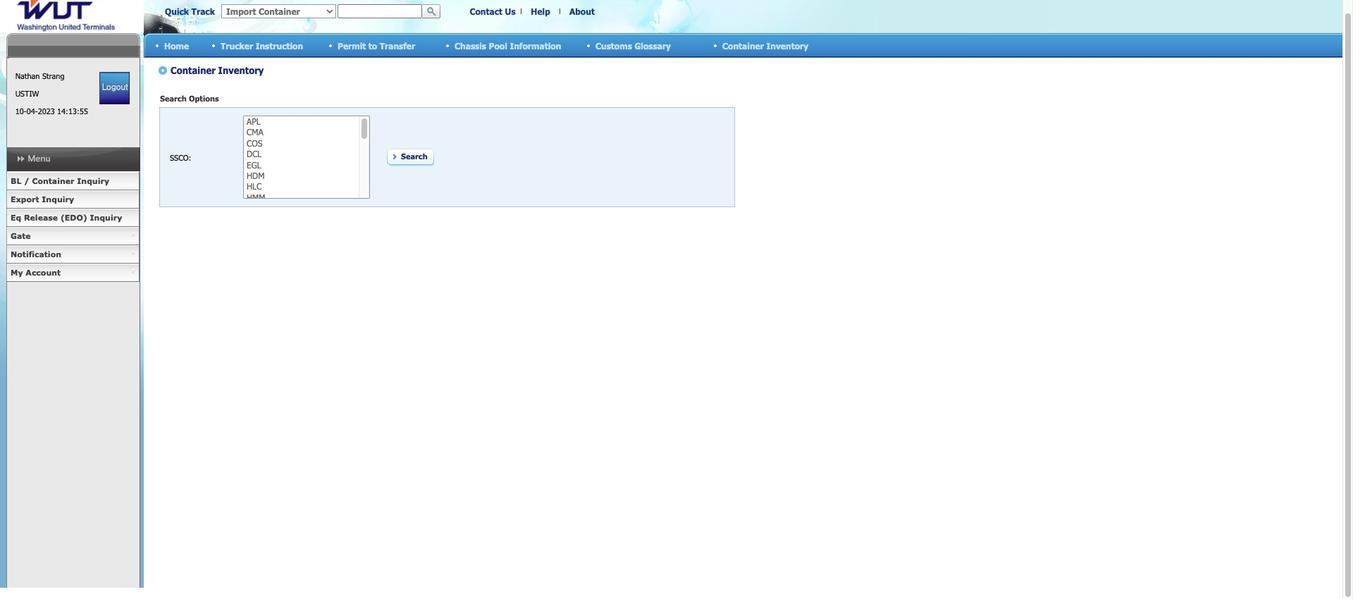 Task type: describe. For each thing, give the bounding box(es) containing it.
gate link
[[6, 227, 140, 245]]

14:13:55
[[57, 106, 88, 116]]

customs glossary
[[596, 41, 671, 50]]

04-
[[27, 106, 38, 116]]

inquiry for container
[[77, 176, 109, 185]]

/
[[24, 176, 29, 185]]

gate
[[11, 231, 31, 240]]

2023
[[38, 106, 55, 116]]

instruction
[[256, 41, 303, 50]]

eq
[[11, 213, 21, 222]]

help link
[[531, 6, 551, 16]]

us
[[505, 6, 516, 16]]

permit
[[338, 41, 366, 50]]

transfer
[[380, 41, 415, 50]]

contact us
[[470, 6, 516, 16]]

login image
[[100, 72, 130, 104]]

quick
[[165, 6, 189, 16]]

export inquiry
[[11, 195, 74, 204]]

(edo)
[[61, 213, 87, 222]]

bl / container inquiry
[[11, 176, 109, 185]]

glossary
[[635, 41, 671, 50]]

ustiw
[[15, 89, 39, 98]]

trucker
[[221, 41, 253, 50]]

inquiry for (edo)
[[90, 213, 122, 222]]

bl / container inquiry link
[[6, 172, 140, 190]]

chassis pool information
[[455, 41, 562, 50]]

pool
[[489, 41, 508, 50]]

customs
[[596, 41, 632, 50]]



Task type: locate. For each thing, give the bounding box(es) containing it.
account
[[26, 268, 61, 277]]

my account link
[[6, 264, 140, 282]]

inquiry
[[77, 176, 109, 185], [42, 195, 74, 204], [90, 213, 122, 222]]

2 vertical spatial inquiry
[[90, 213, 122, 222]]

export inquiry link
[[6, 190, 140, 209]]

notification link
[[6, 245, 140, 264]]

to
[[369, 41, 377, 50]]

track
[[192, 6, 215, 16]]

chassis
[[455, 41, 487, 50]]

information
[[510, 41, 562, 50]]

export
[[11, 195, 39, 204]]

contact us link
[[470, 6, 516, 16]]

release
[[24, 213, 58, 222]]

eq release (edo) inquiry
[[11, 213, 122, 222]]

container inventory
[[723, 41, 809, 50]]

0 vertical spatial container
[[723, 41, 764, 50]]

nathan strang
[[15, 71, 65, 80]]

contact
[[470, 6, 503, 16]]

None text field
[[338, 4, 422, 18]]

quick track
[[165, 6, 215, 16]]

0 horizontal spatial container
[[32, 176, 74, 185]]

10-04-2023 14:13:55
[[15, 106, 88, 116]]

container up export inquiry
[[32, 176, 74, 185]]

inquiry down bl / container inquiry
[[42, 195, 74, 204]]

my account
[[11, 268, 61, 277]]

trucker instruction
[[221, 41, 303, 50]]

permit to transfer
[[338, 41, 415, 50]]

inquiry up export inquiry 'link'
[[77, 176, 109, 185]]

bl
[[11, 176, 21, 185]]

inquiry inside 'link'
[[42, 195, 74, 204]]

inquiry right (edo)
[[90, 213, 122, 222]]

1 vertical spatial container
[[32, 176, 74, 185]]

nathan
[[15, 71, 40, 80]]

container
[[723, 41, 764, 50], [32, 176, 74, 185]]

1 vertical spatial inquiry
[[42, 195, 74, 204]]

container left inventory
[[723, 41, 764, 50]]

inventory
[[767, 41, 809, 50]]

my
[[11, 268, 23, 277]]

0 vertical spatial inquiry
[[77, 176, 109, 185]]

help
[[531, 6, 551, 16]]

notification
[[11, 250, 61, 259]]

10-
[[15, 106, 27, 116]]

home
[[164, 41, 189, 50]]

about
[[570, 6, 595, 16]]

strang
[[42, 71, 65, 80]]

1 horizontal spatial container
[[723, 41, 764, 50]]

eq release (edo) inquiry link
[[6, 209, 140, 227]]

about link
[[570, 6, 595, 16]]



Task type: vqa. For each thing, say whether or not it's contained in the screenshot.
10-04-2023 14:13:55
yes



